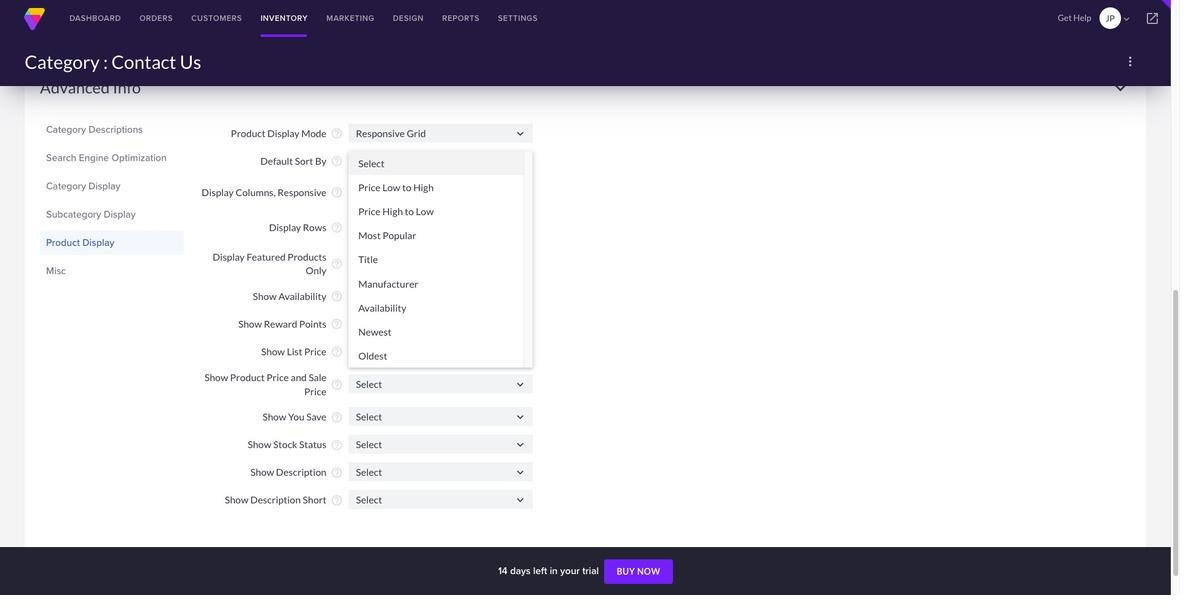 Task type: locate. For each thing, give the bounding box(es) containing it.
description down show description help_outline
[[251, 494, 301, 506]]

price left and
[[267, 372, 289, 383]]

0 vertical spatial category
[[25, 50, 100, 73]]

to for high
[[402, 181, 412, 193]]

help
[[1074, 12, 1092, 23]]

show inside show stock status help_outline
[[248, 439, 272, 450]]

1 horizontal spatial low
[[416, 205, 434, 217]]

description for short
[[251, 494, 301, 506]]

advanced info
[[40, 77, 141, 97]]

display left columns,
[[202, 186, 234, 198]]

2 vertical spatial product
[[230, 372, 265, 383]]

category descriptions link
[[46, 119, 178, 140]]

1 vertical spatial category
[[46, 122, 86, 136]]

3 help_outline from the top
[[331, 187, 343, 199]]

6 help_outline from the top
[[331, 291, 343, 303]]

4 help_outline from the top
[[331, 222, 343, 234]]

12 help_outline from the top
[[331, 467, 343, 479]]

high down price low to high
[[383, 205, 403, 217]]

short
[[303, 494, 327, 506]]

default
[[261, 155, 293, 167]]

7  from the top
[[514, 378, 527, 391]]

display inside display featured products only help_outline
[[213, 251, 245, 263]]

7 help_outline from the top
[[331, 318, 343, 331]]

product left and
[[230, 372, 265, 383]]

show inside show description help_outline
[[251, 466, 274, 478]]

search engine optimization
[[46, 150, 167, 165]]

advanced
[[40, 77, 110, 97]]

show inside show description short help_outline
[[225, 494, 249, 506]]

description inside show description short help_outline
[[251, 494, 301, 506]]

product inside product display mode help_outline
[[231, 127, 266, 139]]

to up the popular
[[405, 205, 414, 217]]

2 vertical spatial category
[[46, 179, 86, 193]]

show inside show availability help_outline
[[253, 290, 277, 302]]

display rows help_outline
[[269, 221, 343, 234]]

availability down the only
[[279, 290, 327, 302]]

price low to high
[[359, 181, 434, 193]]

13 help_outline from the top
[[331, 494, 343, 507]]

jp
[[1106, 13, 1116, 23]]

show for show description short help_outline
[[225, 494, 249, 506]]

columns,
[[236, 186, 276, 198]]

1 horizontal spatial availability
[[359, 302, 407, 313]]

show inside show you save help_outline
[[263, 411, 286, 423]]

1 add from the left
[[66, 11, 85, 21]]

help_outline inside display featured products only help_outline
[[331, 258, 343, 270]]


[[514, 127, 527, 140], [514, 155, 527, 168], [514, 257, 527, 270], [514, 290, 527, 303], [514, 318, 527, 331], [514, 345, 527, 358], [514, 378, 527, 391], [514, 411, 527, 424], [514, 438, 527, 451], [514, 466, 527, 479], [514, 494, 527, 507]]

to
[[402, 181, 412, 193], [405, 205, 414, 217]]

low
[[383, 181, 401, 193], [416, 205, 434, 217]]

price
[[359, 181, 381, 193], [359, 205, 381, 217], [304, 346, 327, 357], [267, 372, 289, 383], [304, 385, 327, 397]]

0 vertical spatial to
[[402, 181, 412, 193]]

left
[[534, 564, 548, 578]]

11  from the top
[[514, 494, 527, 507]]

category : contact us
[[25, 50, 201, 73]]

add link
[[54, 4, 97, 29], [192, 4, 235, 29]]

1 horizontal spatial add link
[[192, 4, 235, 29]]

display left featured
[[213, 251, 245, 263]]

display left rows
[[269, 221, 301, 233]]

your
[[561, 564, 580, 578]]

show
[[253, 290, 277, 302], [238, 318, 262, 330], [261, 346, 285, 357], [205, 372, 228, 383], [263, 411, 286, 423], [248, 439, 272, 450], [251, 466, 274, 478], [225, 494, 249, 506]]

10 help_outline from the top
[[331, 411, 343, 424]]

show inside show reward points help_outline
[[238, 318, 262, 330]]

0 horizontal spatial low
[[383, 181, 401, 193]]

1 vertical spatial description
[[251, 494, 301, 506]]

misc link
[[46, 261, 178, 281]]

product up misc
[[46, 235, 80, 249]]

description for help_outline
[[276, 466, 327, 478]]

help_outline inside 'display rows help_outline'
[[331, 222, 343, 234]]

availability down manufacturer at the left of the page
[[359, 302, 407, 313]]

display inside display columns, responsive help_outline
[[202, 186, 234, 198]]

1 vertical spatial low
[[416, 205, 434, 217]]

show list price help_outline
[[261, 346, 343, 358]]

0 horizontal spatial add
[[66, 11, 85, 21]]

category for category descriptions
[[46, 122, 86, 136]]

newest
[[359, 326, 392, 338]]

14
[[498, 564, 508, 578]]

product display mode help_outline
[[231, 127, 343, 140]]

add link up us
[[192, 4, 235, 29]]

0 horizontal spatial add link
[[54, 4, 97, 29]]

display
[[268, 127, 300, 139], [89, 179, 121, 193], [202, 186, 234, 198], [104, 207, 136, 221], [269, 221, 301, 233], [83, 235, 115, 249], [213, 251, 245, 263]]

1 horizontal spatial high
[[414, 181, 434, 193]]

to up price high to low
[[402, 181, 412, 193]]

1 help_outline from the top
[[331, 127, 343, 140]]

high
[[414, 181, 434, 193], [383, 205, 403, 217]]

show inside show product price and sale price help_outline
[[205, 372, 228, 383]]

show stock status help_outline
[[248, 439, 343, 451]]

high up price high to low
[[414, 181, 434, 193]]

0 horizontal spatial availability
[[279, 290, 327, 302]]

add up category : contact us
[[66, 11, 85, 21]]

8 help_outline from the top
[[331, 346, 343, 358]]

and
[[291, 372, 307, 383]]

stock
[[273, 439, 298, 450]]

9 help_outline from the top
[[331, 379, 343, 391]]

orders
[[140, 12, 173, 24]]

category
[[25, 50, 100, 73], [46, 122, 86, 136], [46, 179, 86, 193]]

descriptions
[[89, 122, 143, 136]]

buy now link
[[605, 560, 673, 584]]

1 horizontal spatial add
[[204, 11, 223, 21]]

2 add from the left
[[204, 11, 223, 21]]

None text field
[[349, 374, 533, 394], [349, 407, 533, 426], [349, 490, 533, 509], [349, 374, 533, 394], [349, 407, 533, 426], [349, 490, 533, 509]]

help_outline inside show list price help_outline
[[331, 346, 343, 358]]

list
[[287, 346, 303, 357]]

to for low
[[405, 205, 414, 217]]

help_outline inside show description help_outline
[[331, 467, 343, 479]]

14 days left in your trial
[[498, 564, 602, 578]]

5 help_outline from the top
[[331, 258, 343, 270]]

display up default
[[268, 127, 300, 139]]

manufacturer
[[359, 278, 419, 289]]

description inside show description help_outline
[[276, 466, 327, 478]]

products
[[288, 251, 327, 263]]

display down category display link
[[104, 207, 136, 221]]

availability inside show availability help_outline
[[279, 290, 327, 302]]

engine
[[79, 150, 109, 165]]

None text field
[[349, 123, 533, 142], [349, 435, 533, 454], [349, 462, 533, 482], [349, 123, 533, 142], [349, 435, 533, 454], [349, 462, 533, 482]]

design
[[393, 12, 424, 24]]

title
[[359, 254, 378, 265]]

1 vertical spatial product
[[46, 235, 80, 249]]

add link up category : contact us
[[54, 4, 97, 29]]

add
[[66, 11, 85, 21], [204, 11, 223, 21]]

help_outline inside show product price and sale price help_outline
[[331, 379, 343, 391]]

sort
[[295, 155, 313, 167]]

price down sale
[[304, 385, 327, 397]]

product up default
[[231, 127, 266, 139]]

category down search
[[46, 179, 86, 193]]

price right list
[[304, 346, 327, 357]]

subcategory display
[[46, 207, 136, 221]]

description
[[276, 466, 327, 478], [251, 494, 301, 506]]

category display
[[46, 179, 121, 193]]

show for show reward points help_outline
[[238, 318, 262, 330]]

days
[[510, 564, 531, 578]]

more_vert
[[1124, 54, 1138, 69]]

show for show availability help_outline
[[253, 290, 277, 302]]

rows
[[303, 221, 327, 233]]

misc
[[46, 264, 66, 278]]

0 vertical spatial description
[[276, 466, 327, 478]]

points
[[299, 318, 327, 330]]

add right orders
[[204, 11, 223, 21]]

show reward points help_outline
[[238, 318, 343, 331]]

2 help_outline from the top
[[331, 155, 343, 167]]

buy
[[617, 567, 636, 577]]

 link
[[1135, 0, 1172, 37]]

category up advanced
[[25, 50, 100, 73]]

low up price high to low
[[383, 181, 401, 193]]

0 vertical spatial product
[[231, 127, 266, 139]]

help_outline
[[331, 127, 343, 140], [331, 155, 343, 167], [331, 187, 343, 199], [331, 222, 343, 234], [331, 258, 343, 270], [331, 291, 343, 303], [331, 318, 343, 331], [331, 346, 343, 358], [331, 379, 343, 391], [331, 411, 343, 424], [331, 439, 343, 451], [331, 467, 343, 479], [331, 494, 343, 507]]

None number field
[[349, 180, 533, 204], [349, 215, 533, 239], [349, 180, 533, 204], [349, 215, 533, 239]]

description down show stock status help_outline
[[276, 466, 327, 478]]

sale
[[309, 372, 327, 383]]

dashboard link
[[60, 0, 130, 37]]

get help
[[1058, 12, 1092, 23]]

availability
[[279, 290, 327, 302], [359, 302, 407, 313]]

optimization
[[112, 150, 167, 165]]

display featured products only help_outline
[[213, 251, 343, 276]]

popular
[[383, 229, 417, 241]]

1 vertical spatial to
[[405, 205, 414, 217]]

1 vertical spatial high
[[383, 205, 403, 217]]

3  from the top
[[514, 257, 527, 270]]

product for product display mode help_outline
[[231, 127, 266, 139]]

11 help_outline from the top
[[331, 439, 343, 451]]

show for show stock status help_outline
[[248, 439, 272, 450]]

show inside show list price help_outline
[[261, 346, 285, 357]]

low up the popular
[[416, 205, 434, 217]]

product
[[231, 127, 266, 139], [46, 235, 80, 249], [230, 372, 265, 383]]

subcategory display link
[[46, 204, 178, 225]]

0 horizontal spatial high
[[383, 205, 403, 217]]

category up search
[[46, 122, 86, 136]]

category for category : contact us
[[25, 50, 100, 73]]

show for show product price and sale price help_outline
[[205, 372, 228, 383]]


[[1122, 14, 1133, 25]]



Task type: vqa. For each thing, say whether or not it's contained in the screenshot.
3
no



Task type: describe. For each thing, give the bounding box(es) containing it.
category descriptions
[[46, 122, 143, 136]]

help_outline inside default sort by help_outline
[[331, 155, 343, 167]]

status
[[299, 439, 327, 450]]

6  from the top
[[514, 345, 527, 358]]

mode
[[302, 127, 327, 139]]

you
[[288, 411, 305, 423]]

search
[[46, 150, 76, 165]]

marketing
[[327, 12, 375, 24]]

search engine optimization link
[[46, 147, 178, 168]]

help_outline inside show availability help_outline
[[331, 291, 343, 303]]

get
[[1058, 12, 1073, 23]]

help_outline inside show reward points help_outline
[[331, 318, 343, 331]]

most
[[359, 229, 381, 241]]

help_outline inside show stock status help_outline
[[331, 439, 343, 451]]

2 add link from the left
[[192, 4, 235, 29]]

most popular
[[359, 229, 417, 241]]

5  from the top
[[514, 318, 527, 331]]

price up the "most" on the left top
[[359, 205, 381, 217]]

select
[[359, 157, 385, 169]]

display inside product display mode help_outline
[[268, 127, 300, 139]]

show for show description help_outline
[[251, 466, 274, 478]]

product inside show product price and sale price help_outline
[[230, 372, 265, 383]]

product display link
[[46, 232, 178, 253]]

default sort by help_outline
[[261, 155, 343, 167]]

1  from the top
[[514, 127, 527, 140]]

us
[[180, 50, 201, 73]]

0 vertical spatial high
[[414, 181, 434, 193]]

0 vertical spatial low
[[383, 181, 401, 193]]

oldest
[[359, 350, 388, 362]]

subcategory
[[46, 207, 101, 221]]

show you save help_outline
[[263, 411, 343, 424]]

help_outline inside display columns, responsive help_outline
[[331, 187, 343, 199]]

category for category display
[[46, 179, 86, 193]]

display columns, responsive help_outline
[[202, 186, 343, 199]]

only
[[306, 265, 327, 276]]

expand_more
[[1111, 77, 1132, 98]]

reward
[[264, 318, 298, 330]]

by
[[315, 155, 327, 167]]

display down 'search engine optimization'
[[89, 179, 121, 193]]

trial
[[583, 564, 599, 578]]


[[1146, 11, 1161, 26]]

dashboard
[[69, 12, 121, 24]]

:
[[103, 50, 108, 73]]

show for show you save help_outline
[[263, 411, 286, 423]]

show availability help_outline
[[253, 290, 343, 303]]

now
[[638, 567, 661, 577]]

responsive
[[278, 186, 327, 198]]

show description short help_outline
[[225, 494, 343, 507]]

help_outline inside show description short help_outline
[[331, 494, 343, 507]]

product for product display
[[46, 235, 80, 249]]

more_vert button
[[1119, 49, 1143, 74]]

1 add link from the left
[[54, 4, 97, 29]]

price inside show list price help_outline
[[304, 346, 327, 357]]

in
[[550, 564, 558, 578]]

4  from the top
[[514, 290, 527, 303]]

save
[[307, 411, 327, 423]]

customers
[[191, 12, 242, 24]]

category display link
[[46, 176, 178, 197]]

settings
[[498, 12, 538, 24]]

price down select
[[359, 181, 381, 193]]

show description help_outline
[[251, 466, 343, 479]]

display down subcategory display
[[83, 235, 115, 249]]

9  from the top
[[514, 438, 527, 451]]

product display
[[46, 235, 115, 249]]

featured
[[247, 251, 286, 263]]

price high to low
[[359, 205, 434, 217]]

help_outline inside show you save help_outline
[[331, 411, 343, 424]]

info
[[113, 77, 141, 97]]

reports
[[442, 12, 480, 24]]

show for show list price help_outline
[[261, 346, 285, 357]]

help_outline inside product display mode help_outline
[[331, 127, 343, 140]]

contact
[[111, 50, 176, 73]]

10  from the top
[[514, 466, 527, 479]]

inventory
[[261, 12, 308, 24]]

buy now
[[617, 567, 661, 577]]

8  from the top
[[514, 411, 527, 424]]

show product price and sale price help_outline
[[205, 372, 343, 397]]

display inside 'display rows help_outline'
[[269, 221, 301, 233]]

2  from the top
[[514, 155, 527, 168]]



